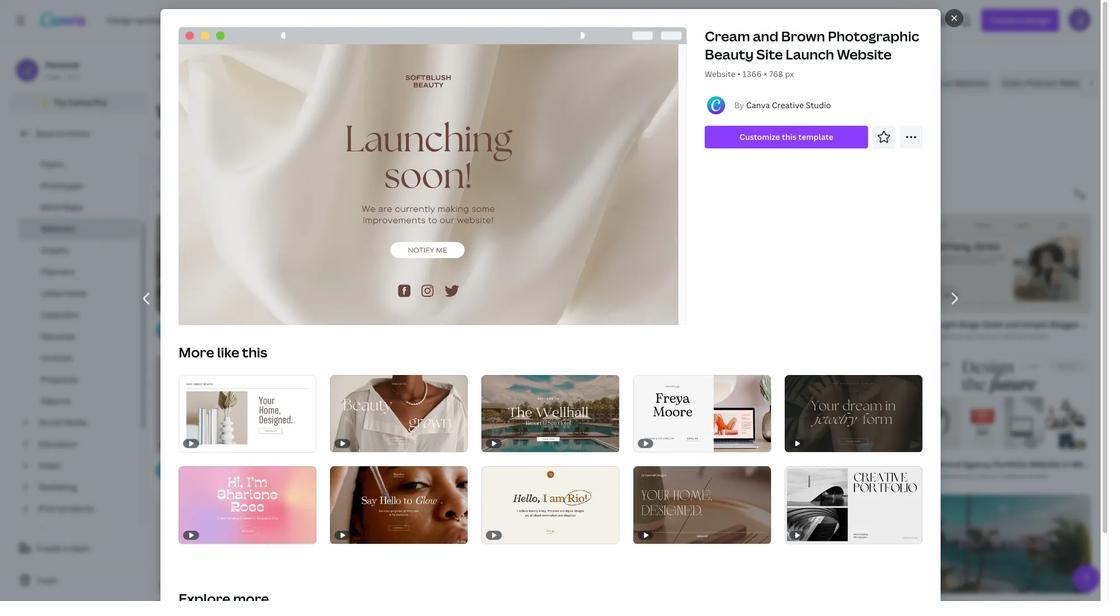 Task type: vqa. For each thing, say whether or not it's contained in the screenshot.
Green
yes



Task type: describe. For each thing, give the bounding box(es) containing it.
planners link
[[18, 261, 139, 283]]

prototypes link
[[18, 175, 139, 197]]

flyers
[[41, 159, 64, 170]]

event,
[[392, 129, 420, 141]]

like
[[217, 343, 239, 362]]

website by canva creative studio link for and
[[938, 331, 1091, 342]]

free
[[680, 129, 698, 141]]

& inside home page website in beige cream warm & modern style website by canva creative studio
[[910, 460, 915, 470]]

free •
[[45, 72, 65, 82]]

price
[[405, 162, 424, 172]]

estate
[[557, 78, 581, 88]]

real estate
[[539, 78, 581, 88]]

flyers link
[[18, 154, 139, 175]]

in inside brand agency portfolio website in white blac website by canva creative studio
[[1062, 460, 1069, 470]]

1 vertical spatial this
[[242, 343, 267, 362]]

planners
[[41, 267, 74, 277]]

templates link
[[197, 50, 237, 63]]

0 horizontal spatial brown
[[285, 320, 309, 330]]

real estate link
[[534, 72, 586, 95]]

hotels
[[179, 320, 205, 330]]

marketing
[[39, 482, 77, 493]]

website inside light beige sleek and simple blogger persona website by canva creative studio
[[938, 332, 964, 341]]

canva inside dark blue and beige simple dark consultancy portfolio & resume website website by canva creative studio
[[407, 472, 427, 481]]

website templates design a beautiful website for any business, portfolio, event, organization, and more with these professionally designed, free website templates.
[[156, 99, 783, 141]]

canva inside green organic warm fitness bio-link website website by canva creative studio
[[596, 472, 617, 482]]

medical websites link
[[917, 72, 993, 95]]

feature button
[[337, 156, 394, 179]]

top level navigation element
[[100, 9, 456, 32]]

1 vertical spatial business link
[[591, 72, 633, 95]]

blue
[[389, 459, 406, 470]]

home page website in beige cream warm & modern style image
[[725, 355, 901, 454]]

by inside green organic warm fitness bio-link website website by canva creative studio
[[586, 472, 595, 482]]

and inside dark blue and beige simple dark consultancy portfolio & resume website website by canva creative studio
[[408, 459, 423, 470]]

consultancy
[[496, 459, 545, 470]]

website by canva creative studio link for fitness
[[558, 471, 712, 483]]

fitness inside green organic warm fitness bio-link website website by canva creative studio
[[640, 460, 667, 470]]

creative inside dark blue and beige simple dark consultancy portfolio & resume website website by canva creative studio
[[429, 472, 456, 481]]

creative inside home page website in beige cream warm & modern style website by canva creative studio
[[808, 472, 835, 482]]

bio-
[[669, 460, 685, 470]]

websites inside small business websites link
[[789, 78, 824, 88]]

studio inside brand agency portfolio website in white blac website by canva creative studio
[[1027, 472, 1048, 482]]

hotels business website in brown white modern elegance style
[[179, 320, 424, 330]]

home inside 'link'
[[67, 128, 89, 139]]

• inside "cream and brown photographic beauty site launch website website • 1366 × 768 px"
[[737, 69, 740, 79]]

brand agency portfolio website in white blac website by canva creative studio
[[938, 460, 1109, 482]]

pro
[[94, 97, 107, 108]]

0 horizontal spatial &
[[272, 78, 277, 88]]

modern inside home page website in beige cream warm & modern style website by canva creative studio
[[917, 460, 948, 470]]

cream and brown photographic beauty site launch website
[[369, 319, 601, 330]]

for
[[274, 129, 286, 141]]

home for home page website in beige cream warm & modern style website by canva creative studio
[[748, 460, 771, 470]]

color button
[[449, 156, 497, 179]]

business inside hotels business website in brown white modern elegance style link
[[206, 320, 241, 330]]

agency
[[963, 460, 991, 470]]

resumes link
[[18, 326, 139, 348]]

home page website in beige cream warm & modern style website by canva creative studio
[[748, 460, 969, 482]]

mind maps link
[[18, 197, 139, 218]]

a inside website templates design a beautiful website for any business, portfolio, event, organization, and more with these professionally designed, free website templates.
[[188, 129, 193, 141]]

color
[[456, 162, 477, 172]]

2 dark from the left
[[476, 459, 494, 470]]

back to home
[[36, 128, 89, 139]]

cards and invitations link
[[34, 520, 132, 542]]

home page website in beige cream warm & modern style link
[[748, 459, 969, 471]]

cream for cream and brown photographic beauty site launch website website • 1366 × 768 px
[[705, 27, 750, 45]]

templates for website
[[233, 99, 326, 123]]

cream inside home page website in beige cream warm & modern style website by canva creative studio
[[859, 460, 884, 470]]

video link
[[34, 455, 132, 477]]

templates for 967
[[172, 189, 211, 200]]

site for cream and brown photographic beauty site launch website
[[523, 319, 538, 330]]

portfolio inside brand agency portfolio website in white blac website by canva creative studio
[[993, 460, 1027, 470]]

portfolio,
[[349, 129, 390, 141]]

persona
[[1081, 319, 1109, 330]]

green organic warm fitness bio-link website link
[[558, 459, 734, 471]]

beauty for cream and brown photographic beauty site launch website
[[493, 319, 521, 330]]

cream and brown photographic beauty site launch website website • 1366 × 768 px
[[705, 27, 919, 79]]

yellow colorful blocks blogger bio-link website image
[[346, 495, 522, 594]]

photographic for cream and brown photographic beauty site launch website website • 1366 × 768 px
[[828, 27, 919, 45]]

websites inside freelance websites link
[[682, 78, 716, 88]]

blac
[[1096, 460, 1109, 470]]

studio inside green organic warm fitness bio-link website website by canva creative studio
[[647, 472, 669, 482]]

768
[[769, 69, 783, 79]]

templates.
[[736, 129, 783, 141]]

and inside cards and invitations link
[[63, 525, 77, 536]]

personal
[[45, 60, 79, 70]]

organic
[[584, 460, 614, 470]]

967
[[156, 189, 170, 200]]

brand agency portfolio website in white blac link
[[938, 459, 1109, 471]]

freelance
[[642, 78, 680, 88]]

0 vertical spatial modern
[[336, 320, 366, 330]]

967 templates
[[156, 189, 211, 200]]

1 horizontal spatial style
[[405, 320, 424, 330]]

customize this template
[[739, 132, 833, 142]]

feature
[[344, 162, 373, 172]]

maps
[[62, 202, 83, 213]]

studio inside home page website in beige cream warm & modern style website by canva creative studio
[[837, 472, 859, 482]]

photographic for cream and brown photographic beauty site launch website
[[439, 319, 491, 330]]

in for beige
[[826, 460, 834, 470]]

creative inside brand agency portfolio website in white blac website by canva creative studio
[[998, 472, 1025, 482]]

small
[[730, 78, 751, 88]]

0 horizontal spatial education
[[39, 439, 77, 450]]

and inside "cream and brown photographic beauty site launch website website • 1366 × 768 px"
[[753, 27, 778, 45]]

letterheads link
[[18, 283, 139, 304]]

1 vertical spatial beauty
[[161, 78, 188, 88]]

canva inside light beige sleek and simple blogger persona website by canva creative studio
[[976, 332, 996, 341]]

free
[[45, 72, 60, 82]]

professionally
[[572, 129, 634, 141]]

designed,
[[636, 129, 678, 141]]

marketing link
[[34, 477, 132, 498]]

canva inside button
[[68, 97, 92, 108]]

and inside light beige sleek and simple blogger persona website by canva creative studio
[[1005, 319, 1019, 330]]

by inside dark blue and beige simple dark consultancy portfolio & resume website website by canva creative studio
[[397, 472, 405, 481]]

beauty for cream and brown photographic beauty site launch website website • 1366 × 768 px
[[705, 45, 753, 64]]

mind maps
[[41, 202, 83, 213]]

back to home link
[[9, 122, 147, 145]]

with
[[524, 129, 543, 141]]

filters
[[191, 162, 216, 172]]

small business websites
[[730, 78, 824, 88]]

theme button
[[279, 156, 333, 179]]

canva creative studio link
[[746, 100, 831, 111]]

by inside brand agency portfolio website in white blac website by canva creative studio
[[966, 472, 974, 482]]

by inside light beige sleek and simple blogger persona website by canva creative studio
[[966, 332, 974, 341]]

cards and invitations
[[39, 525, 120, 536]]

restaurant link
[[363, 72, 414, 95]]

fashion link
[[197, 72, 236, 95]]

print products
[[39, 504, 94, 514]]

to
[[56, 128, 65, 139]]

style inside button
[[235, 162, 255, 172]]

canva inside brand agency portfolio website in white blac website by canva creative studio
[[976, 472, 996, 482]]

fitness link
[[322, 72, 359, 95]]

more like this
[[178, 343, 267, 362]]



Task type: locate. For each thing, give the bounding box(es) containing it.
0 vertical spatial templates
[[233, 99, 326, 123]]

by
[[966, 332, 974, 341], [397, 472, 405, 481], [586, 472, 595, 482], [776, 472, 784, 482], [966, 472, 974, 482], [207, 472, 215, 482]]

warm inside green organic warm fitness bio-link website website by canva creative studio
[[615, 460, 638, 470]]

cream for cream and brown photographic beauty site launch website
[[369, 319, 394, 330]]

brown inside "cream and brown photographic beauty site launch website website • 1366 × 768 px"
[[781, 27, 825, 45]]

social media
[[39, 417, 87, 428]]

resume
[[590, 459, 621, 470]]

1 horizontal spatial templates
[[233, 99, 326, 123]]

0 vertical spatial style
[[235, 162, 255, 172]]

cards inside cards and invitations link
[[39, 525, 61, 536]]

0 horizontal spatial website
[[237, 129, 271, 141]]

1 vertical spatial a
[[64, 543, 68, 554]]

1 horizontal spatial launch
[[785, 45, 834, 64]]

websites down mind maps
[[41, 223, 76, 234]]

1 vertical spatial simple
[[448, 459, 475, 470]]

px
[[785, 69, 794, 79]]

style inside home page website in beige cream warm & modern style website by canva creative studio
[[950, 460, 969, 470]]

modern left agency
[[917, 460, 948, 470]]

templates inside website templates design a beautiful website for any business, portfolio, event, organization, and more with these professionally designed, free website templates.
[[233, 99, 326, 123]]

reports link
[[18, 391, 139, 412]]

0 horizontal spatial portfolio
[[547, 459, 581, 470]]

2 horizontal spatial in
[[1062, 460, 1069, 470]]

video podcast websites link
[[998, 72, 1098, 95]]

white inside brand agency portfolio website in white blac website by canva creative studio
[[1071, 460, 1094, 470]]

video podcast websites
[[1002, 78, 1094, 88]]

1 horizontal spatial brown
[[412, 319, 437, 330]]

create
[[36, 543, 62, 554]]

photography
[[423, 78, 473, 88]]

this left template
[[782, 132, 796, 142]]

video for video
[[39, 460, 60, 471]]

1 vertical spatial photographic
[[439, 319, 491, 330]]

invitations
[[79, 525, 120, 536]]

1 horizontal spatial dark
[[476, 459, 494, 470]]

green organic warm fitness bio-link website image
[[536, 355, 712, 454]]

1 vertical spatial fitness
[[640, 460, 667, 470]]

website inside website templates design a beautiful website for any business, portfolio, event, organization, and more with these professionally designed, free website templates.
[[156, 99, 229, 123]]

video for video podcast websites
[[1002, 78, 1024, 88]]

0 horizontal spatial video
[[39, 460, 60, 471]]

simple inside light beige sleek and simple blogger persona website by canva creative studio
[[1021, 319, 1048, 330]]

site inside cream and brown photographic beauty site launch website link
[[523, 319, 538, 330]]

1366
[[742, 69, 761, 79]]

dark left "consultancy"
[[476, 459, 494, 470]]

0 horizontal spatial style
[[235, 162, 255, 172]]

×
[[763, 69, 767, 79]]

page
[[773, 460, 791, 470]]

websites right "medical"
[[954, 78, 989, 88]]

portfolio right agency
[[993, 460, 1027, 470]]

photographic
[[828, 27, 919, 45], [439, 319, 491, 330]]

simple for and
[[1021, 319, 1048, 330]]

creative inside light beige sleek and simple blogger persona website by canva creative studio
[[998, 332, 1025, 341]]

0 horizontal spatial beige
[[425, 459, 446, 470]]

1 vertical spatial launch
[[539, 319, 568, 330]]

a inside button
[[64, 543, 68, 554]]

dark
[[369, 459, 387, 470], [476, 459, 494, 470]]

letterheads
[[41, 288, 87, 299]]

1 horizontal spatial portfolio
[[993, 460, 1027, 470]]

0 horizontal spatial warm
[[615, 460, 638, 470]]

1 vertical spatial video
[[39, 460, 60, 471]]

cream and brown photographic beauty site launch website image
[[178, 44, 678, 325], [346, 215, 522, 314]]

fitness
[[327, 78, 354, 88], [640, 460, 667, 470]]

any
[[289, 129, 304, 141]]

warm left brand
[[886, 460, 908, 470]]

green organic warm food and restaurant bio-link website image
[[536, 495, 712, 594]]

resumes
[[41, 331, 75, 342]]

0 horizontal spatial white
[[311, 320, 334, 330]]

proposals link
[[18, 369, 139, 391]]

dark blue and beige simple dark consultancy portfolio & resume website link
[[369, 459, 654, 471]]

home
[[156, 51, 179, 62], [67, 128, 89, 139], [748, 460, 771, 470]]

1 vertical spatial white
[[1071, 460, 1094, 470]]

cards up the create
[[39, 525, 61, 536]]

by inside home page website in beige cream warm & modern style website by canva creative studio
[[776, 472, 784, 482]]

white for modern
[[311, 320, 334, 330]]

website
[[837, 45, 891, 64], [307, 51, 338, 62], [705, 69, 735, 79], [156, 99, 229, 123], [570, 319, 601, 330], [242, 320, 274, 330], [938, 332, 964, 341], [623, 459, 654, 470], [703, 460, 734, 470], [793, 460, 824, 470], [1029, 460, 1060, 470], [369, 472, 395, 481], [558, 472, 585, 482], [748, 472, 774, 482], [938, 472, 964, 482], [179, 472, 206, 482]]

more
[[178, 343, 214, 362]]

2 vertical spatial style
[[950, 460, 969, 470]]

more
[[499, 129, 522, 141]]

business link right estate
[[591, 72, 633, 95]]

0 vertical spatial education link
[[482, 72, 530, 95]]

website by canva creative studio link for beige
[[369, 471, 522, 482]]

home up beauty link
[[156, 51, 179, 62]]

1 horizontal spatial in
[[826, 460, 834, 470]]

brown for cream and brown photographic beauty site launch website
[[412, 319, 437, 330]]

0 horizontal spatial education link
[[34, 434, 132, 455]]

create a team button
[[9, 538, 147, 560]]

site for cream and brown photographic beauty site launch website website • 1366 × 768 px
[[756, 45, 783, 64]]

0 horizontal spatial home
[[67, 128, 89, 139]]

customize
[[739, 132, 780, 142]]

launch for cream and brown photographic beauty site launch website
[[539, 319, 568, 330]]

creative inside green organic warm fitness bio-link website website by canva creative studio
[[618, 472, 646, 482]]

canva inside home page website in beige cream warm & modern style website by canva creative studio
[[786, 472, 806, 482]]

templates up for
[[233, 99, 326, 123]]

a left team
[[64, 543, 68, 554]]

& inside dark blue and beige simple dark consultancy portfolio & resume website website by canva creative studio
[[583, 459, 588, 470]]

podcast
[[1026, 78, 1057, 88]]

• right free
[[62, 72, 65, 82]]

websites inside the medical websites link
[[954, 78, 989, 88]]

0 vertical spatial a
[[188, 129, 193, 141]]

& left brand
[[910, 460, 915, 470]]

2 horizontal spatial &
[[910, 460, 915, 470]]

1 warm from the left
[[615, 460, 638, 470]]

light
[[938, 319, 957, 330]]

0 horizontal spatial business link
[[255, 50, 289, 63]]

1 horizontal spatial this
[[782, 132, 796, 142]]

studio inside light beige sleek and simple blogger persona website by canva creative studio
[[1027, 332, 1048, 341]]

cards inside the 'business cards' link
[[77, 137, 99, 148]]

try canva pro
[[54, 97, 107, 108]]

1 horizontal spatial warm
[[886, 460, 908, 470]]

calendars
[[41, 310, 79, 320]]

video up the marketing
[[39, 460, 60, 471]]

website by canva creative studio link
[[938, 331, 1091, 342], [369, 471, 522, 482], [558, 471, 712, 483], [748, 471, 901, 483], [938, 471, 1091, 483], [179, 472, 332, 483]]

0 horizontal spatial in
[[275, 320, 283, 330]]

2 vertical spatial home
[[748, 460, 771, 470]]

customize this template link
[[705, 126, 868, 149]]

modern left elegance on the bottom of the page
[[336, 320, 366, 330]]

graphs
[[41, 245, 68, 256]]

website by canva creative studio
[[179, 472, 290, 482]]

None search field
[[564, 9, 905, 32]]

video left podcast on the right of page
[[1002, 78, 1024, 88]]

1 horizontal spatial fitness
[[640, 460, 667, 470]]

business inside small business websites link
[[753, 78, 787, 88]]

2 horizontal spatial beauty
[[705, 45, 753, 64]]

warm right the organic
[[615, 460, 638, 470]]

social media link
[[34, 412, 132, 434]]

try
[[54, 97, 66, 108]]

graphs link
[[18, 240, 139, 261]]

0 horizontal spatial beauty
[[161, 78, 188, 88]]

business inside the 'business cards' link
[[41, 137, 75, 148]]

website left for
[[237, 129, 271, 141]]

site inside "cream and brown photographic beauty site launch website website • 1366 × 768 px"
[[756, 45, 783, 64]]

white
[[311, 320, 334, 330], [1071, 460, 1094, 470]]

home inside home page website in beige cream warm & modern style website by canva creative studio
[[748, 460, 771, 470]]

1 horizontal spatial photographic
[[828, 27, 919, 45]]

simple inside dark blue and beige simple dark consultancy portfolio & resume website website by canva creative studio
[[448, 459, 475, 470]]

home right the to
[[67, 128, 89, 139]]

websites right freelance
[[682, 78, 716, 88]]

website
[[237, 129, 271, 141], [700, 129, 734, 141]]

1 vertical spatial modern
[[917, 460, 948, 470]]

photography link
[[419, 72, 477, 95]]

medical websites
[[922, 78, 989, 88]]

1 horizontal spatial simple
[[1021, 319, 1048, 330]]

freelance websites
[[642, 78, 716, 88]]

0 vertical spatial education
[[487, 78, 525, 88]]

1 horizontal spatial education
[[487, 78, 525, 88]]

templates
[[197, 51, 237, 62]]

team
[[70, 543, 90, 554]]

beige
[[959, 319, 980, 330], [425, 459, 446, 470], [835, 460, 857, 470]]

brown for cream and brown photographic beauty site launch website website • 1366 × 768 px
[[781, 27, 825, 45]]

launch inside "cream and brown photographic beauty site launch website website • 1366 × 768 px"
[[785, 45, 834, 64]]

beige inside home page website in beige cream warm & modern style website by canva creative studio
[[835, 460, 857, 470]]

fashion
[[202, 78, 231, 88]]

0 horizontal spatial templates
[[172, 189, 211, 200]]

2 website from the left
[[700, 129, 734, 141]]

website right free
[[700, 129, 734, 141]]

1 horizontal spatial •
[[737, 69, 740, 79]]

1 vertical spatial cards
[[39, 525, 61, 536]]

media
[[64, 417, 87, 428]]

1 horizontal spatial a
[[188, 129, 193, 141]]

0 horizontal spatial site
[[523, 319, 538, 330]]

0 vertical spatial video
[[1002, 78, 1024, 88]]

a right design
[[188, 129, 193, 141]]

2 horizontal spatial home
[[748, 460, 771, 470]]

blogger
[[1050, 319, 1080, 330]]

hotels business website in brown white modern elegance style link
[[179, 319, 424, 331]]

simple for beige
[[448, 459, 475, 470]]

and
[[753, 27, 778, 45], [481, 129, 497, 141], [396, 319, 411, 330], [1005, 319, 1019, 330], [408, 459, 423, 470], [63, 525, 77, 536]]

trash
[[36, 576, 57, 586]]

fitness right wellness
[[327, 78, 354, 88]]

this
[[782, 132, 796, 142], [242, 343, 267, 362]]

websites inside video podcast websites link
[[1059, 78, 1094, 88]]

2 vertical spatial cream
[[859, 460, 884, 470]]

price button
[[398, 156, 445, 179]]

all
[[179, 162, 189, 172]]

2 horizontal spatial beige
[[959, 319, 980, 330]]

cards up flyers link
[[77, 137, 99, 148]]

1 horizontal spatial site
[[756, 45, 783, 64]]

in inside home page website in beige cream warm & modern style website by canva creative studio
[[826, 460, 834, 470]]

education left real
[[487, 78, 525, 88]]

and inside cream and brown photographic beauty site launch website link
[[396, 319, 411, 330]]

2 horizontal spatial cream
[[859, 460, 884, 470]]

websites up the canva creative studio link
[[789, 78, 824, 88]]

trash link
[[9, 570, 147, 593]]

restaurant
[[368, 78, 410, 88]]

dark left blue
[[369, 459, 387, 470]]

2 horizontal spatial brown
[[781, 27, 825, 45]]

0 horizontal spatial fitness
[[327, 78, 354, 88]]

1 horizontal spatial modern
[[917, 460, 948, 470]]

0 vertical spatial simple
[[1021, 319, 1048, 330]]

0 horizontal spatial photographic
[[439, 319, 491, 330]]

0 horizontal spatial •
[[62, 72, 65, 82]]

1 vertical spatial education link
[[34, 434, 132, 455]]

0 horizontal spatial cream
[[369, 319, 394, 330]]

website by canva creative studio link for in
[[748, 471, 901, 483]]

style
[[235, 162, 255, 172], [405, 320, 424, 330], [950, 460, 969, 470]]

1 horizontal spatial home
[[156, 51, 179, 62]]

portfolio left the organic
[[547, 459, 581, 470]]

0 vertical spatial white
[[311, 320, 334, 330]]

dark blue and beige simple dark consultancy portfolio & resume website image
[[346, 355, 522, 454]]

white for blac
[[1071, 460, 1094, 470]]

1 horizontal spatial white
[[1071, 460, 1094, 470]]

1 horizontal spatial &
[[583, 459, 588, 470]]

health & wellness
[[245, 78, 313, 88]]

websites right podcast on the right of page
[[1059, 78, 1094, 88]]

print products link
[[34, 498, 132, 520]]

canva
[[68, 97, 92, 108], [746, 100, 770, 111], [976, 332, 996, 341], [407, 472, 427, 481], [596, 472, 617, 482], [786, 472, 806, 482], [976, 472, 996, 482], [217, 472, 237, 482]]

1 horizontal spatial beauty
[[493, 319, 521, 330]]

0 horizontal spatial modern
[[336, 320, 366, 330]]

2 warm from the left
[[886, 460, 908, 470]]

studio inside dark blue and beige simple dark consultancy portfolio & resume website website by canva creative studio
[[458, 472, 479, 481]]

design
[[156, 129, 186, 141]]

& right green
[[583, 459, 588, 470]]

business link up health & wellness at left top
[[255, 50, 289, 63]]

photographic inside "cream and brown photographic beauty site launch website website • 1366 × 768 px"
[[828, 27, 919, 45]]

1 website from the left
[[237, 129, 271, 141]]

in for brown
[[275, 320, 283, 330]]

portfolio inside dark blue and beige simple dark consultancy portfolio & resume website website by canva creative studio
[[547, 459, 581, 470]]

beige inside light beige sleek and simple blogger persona website by canva creative studio
[[959, 319, 980, 330]]

website by canva creative studio link for website
[[938, 471, 1091, 483]]

1 vertical spatial style
[[405, 320, 424, 330]]

1 horizontal spatial cream
[[705, 27, 750, 45]]

0 vertical spatial home
[[156, 51, 179, 62]]

beige inside dark blue and beige simple dark consultancy portfolio & resume website website by canva creative studio
[[425, 459, 446, 470]]

0 vertical spatial site
[[756, 45, 783, 64]]

light beige sleek and simple blogger personal website image
[[915, 215, 1091, 314]]

brand
[[938, 460, 961, 470]]

0 horizontal spatial launch
[[539, 319, 568, 330]]

1 vertical spatial home
[[67, 128, 89, 139]]

1 dark from the left
[[369, 459, 387, 470]]

home left page
[[748, 460, 771, 470]]

wellness
[[279, 78, 313, 88]]

print
[[39, 504, 57, 514]]

try canva pro button
[[9, 92, 147, 113]]

home for home
[[156, 51, 179, 62]]

1 horizontal spatial website
[[700, 129, 734, 141]]

simple
[[1021, 319, 1048, 330], [448, 459, 475, 470]]

2 vertical spatial beauty
[[493, 319, 521, 330]]

1 vertical spatial cream
[[369, 319, 394, 330]]

products
[[59, 504, 94, 514]]

education down the social media
[[39, 439, 77, 450]]

template
[[798, 132, 833, 142]]

fitness left bio-
[[640, 460, 667, 470]]

0 horizontal spatial this
[[242, 343, 267, 362]]

education link down media
[[34, 434, 132, 455]]

style button
[[228, 156, 275, 179]]

1 horizontal spatial education link
[[482, 72, 530, 95]]

organization,
[[422, 129, 478, 141]]

business cards link
[[18, 132, 139, 154]]

warm inside home page website in beige cream warm & modern style website by canva creative studio
[[886, 460, 908, 470]]

1 horizontal spatial video
[[1002, 78, 1024, 88]]

1 horizontal spatial beige
[[835, 460, 857, 470]]

1 vertical spatial education
[[39, 439, 77, 450]]

2 horizontal spatial style
[[950, 460, 969, 470]]

education link left real
[[482, 72, 530, 95]]

• left '1366'
[[737, 69, 740, 79]]

0 vertical spatial launch
[[785, 45, 834, 64]]

& right health
[[272, 78, 277, 88]]

beauty inside "cream and brown photographic beauty site launch website website • 1366 × 768 px"
[[705, 45, 753, 64]]

0 vertical spatial photographic
[[828, 27, 919, 45]]

beauty
[[705, 45, 753, 64], [161, 78, 188, 88], [493, 319, 521, 330]]

launch for cream and brown photographic beauty site launch website website • 1366 × 768 px
[[785, 45, 834, 64]]

templates down all filters 'button'
[[172, 189, 211, 200]]

portfolio
[[547, 459, 581, 470], [993, 460, 1027, 470]]

1 horizontal spatial business link
[[591, 72, 633, 95]]

0 vertical spatial cream
[[705, 27, 750, 45]]

medical
[[922, 78, 952, 88]]

1 vertical spatial templates
[[172, 189, 211, 200]]

light beige sleek and simple blogger persona link
[[938, 319, 1109, 331]]

cream inside "cream and brown photographic beauty site launch website website • 1366 × 768 px"
[[705, 27, 750, 45]]

brown
[[781, 27, 825, 45], [412, 319, 437, 330], [285, 320, 309, 330]]

and inside website templates design a beautiful website for any business, portfolio, event, organization, and more with these professionally designed, free website templates.
[[481, 129, 497, 141]]

0 vertical spatial beauty
[[705, 45, 753, 64]]

link
[[685, 460, 701, 470]]

0 vertical spatial this
[[782, 132, 796, 142]]

elegance
[[368, 320, 403, 330]]

0 horizontal spatial simple
[[448, 459, 475, 470]]

0 horizontal spatial dark
[[369, 459, 387, 470]]

this right like
[[242, 343, 267, 362]]

0 vertical spatial business link
[[255, 50, 289, 63]]



